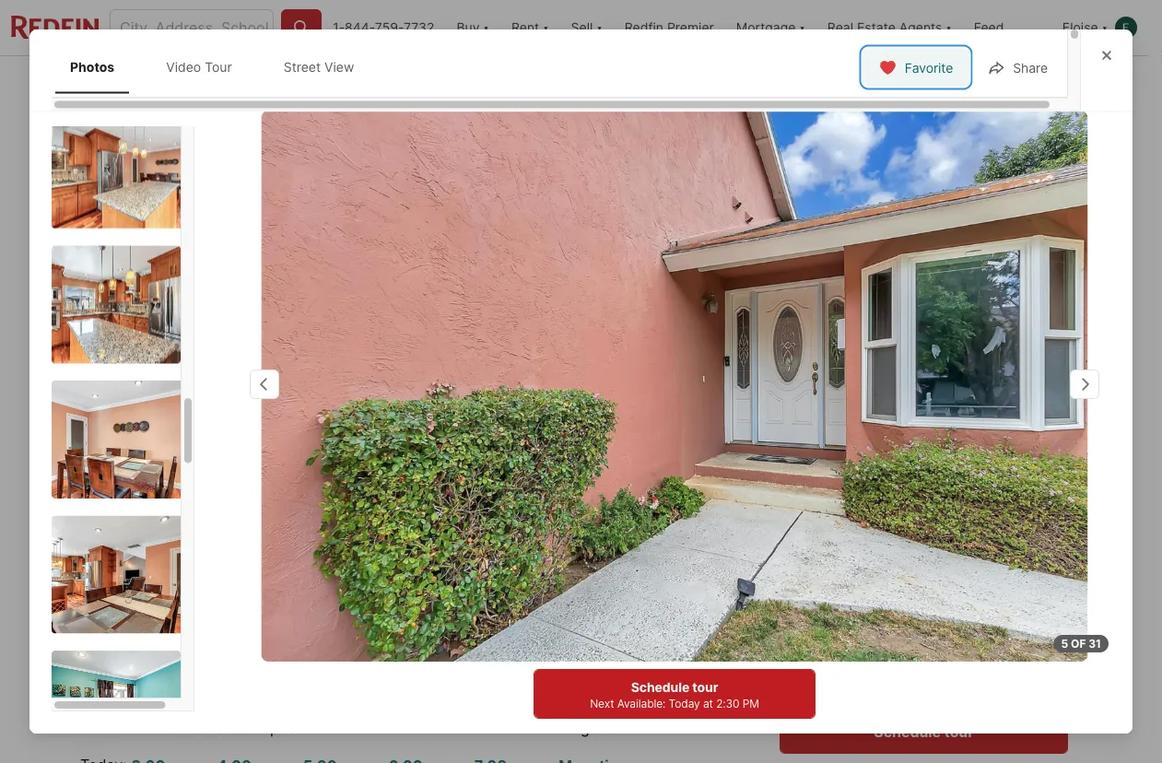 Task type: vqa. For each thing, say whether or not it's contained in the screenshot.
30
yes



Task type: describe. For each thing, give the bounding box(es) containing it.
san
[[259, 548, 290, 566]]

/mo
[[150, 620, 173, 636]]

,
[[331, 548, 336, 566]]

tour in person
[[819, 664, 896, 678]]

of inside san jose is a hot market 47% of homes accept an offer within 2 weeks. tour it before it's gone!
[[168, 719, 182, 737]]

property details tab
[[304, 60, 442, 104]]

schedule tour
[[875, 723, 975, 741]]

beds
[[333, 619, 368, 637]]

favorite inside 'dialog'
[[905, 60, 954, 76]]

video tour tab
[[151, 44, 247, 90]]

baths link
[[413, 619, 453, 637]]

street view inside button
[[238, 448, 310, 464]]

3
[[333, 590, 347, 616]]

tour for schedule tour next available: today at 2:30 pm
[[693, 680, 719, 695]]

tab list for x-out
[[80, 56, 693, 104]]

photos
[[995, 448, 1038, 464]]

2 inside san jose is a hot market 47% of homes accept an offer within 2 weeks. tour it before it's gone!
[[393, 719, 402, 737]]

1 image image from the top
[[52, 111, 195, 229]]

baths
[[413, 619, 453, 637]]

29
[[999, 569, 1033, 602]]

tab list for share
[[52, 41, 388, 94]]

2 baths
[[413, 590, 453, 637]]

street view button
[[196, 438, 326, 475]]

tour left in
[[819, 664, 843, 678]]

sat,
[[136, 128, 160, 142]]

friday 27 oct
[[814, 554, 852, 617]]

friday
[[814, 554, 852, 567]]

pre-
[[202, 620, 229, 636]]

at
[[704, 697, 714, 711]]

saturday
[[896, 554, 953, 567]]

sunday 29 oct
[[993, 554, 1038, 617]]

via
[[979, 664, 994, 678]]

tour in person option
[[780, 647, 915, 695]]

overview
[[223, 74, 283, 90]]

2 image image from the top
[[52, 246, 181, 364]]

3 beds
[[333, 590, 368, 637]]

$1,300,000
[[80, 590, 202, 616]]

open
[[102, 128, 133, 142]]

30
[[975, 448, 992, 464]]

sale
[[126, 514, 158, 529]]

an
[[289, 719, 306, 737]]

list box containing tour in person
[[780, 647, 1069, 695]]

31
[[1089, 637, 1102, 651]]

next
[[590, 697, 615, 711]]

is
[[203, 694, 215, 712]]

7732
[[404, 20, 435, 36]]

0 vertical spatial san
[[122, 548, 150, 566]]

schedule tour button
[[780, 710, 1069, 754]]

x-
[[919, 73, 932, 89]]

photos
[[70, 59, 115, 75]]

jose
[[294, 548, 331, 566]]

schedule for schedule tour next available: today at 2:30 pm
[[631, 680, 690, 695]]

favorite button inside 'dialog'
[[864, 48, 970, 86]]

market
[[258, 694, 309, 712]]

for
[[97, 514, 123, 529]]

within
[[347, 719, 389, 737]]

details
[[381, 74, 421, 90]]

anselmo
[[153, 548, 217, 566]]

get
[[177, 620, 200, 636]]

street view tab
[[269, 44, 369, 90]]

redfin premier button
[[614, 0, 726, 55]]

search link
[[101, 71, 182, 93]]

schedule tour next available: today at 2:30 pm
[[590, 680, 760, 711]]

2 inside '2 baths'
[[413, 590, 426, 616]]

available:
[[618, 697, 666, 711]]

share button down 'feed' button
[[977, 61, 1069, 99]]

1,343
[[501, 590, 558, 616]]

approved
[[229, 620, 289, 636]]

tour inside san jose is a hot market 47% of homes accept an offer within 2 weeks. tour it before it's gone!
[[459, 719, 490, 737]]

submit search image
[[292, 18, 311, 37]]

95119
[[365, 548, 406, 566]]

to
[[189, 128, 205, 142]]

feed button
[[964, 0, 1052, 55]]

out
[[932, 73, 954, 89]]

-
[[162, 514, 168, 529]]

28
[[907, 569, 942, 602]]

6382 san anselmo way san jose , ca 95119
[[80, 548, 406, 566]]

1-
[[333, 20, 345, 36]]

person
[[858, 664, 896, 678]]

today
[[669, 697, 701, 711]]

$9,524
[[107, 620, 150, 636]]

video button
[[95, 438, 189, 475]]

sq
[[501, 619, 519, 637]]

pm
[[743, 697, 760, 711]]

premier
[[668, 20, 715, 36]]

go
[[780, 512, 809, 538]]



Task type: locate. For each thing, give the bounding box(es) containing it.
tour inside tab
[[205, 59, 232, 75]]

oct down 27
[[821, 604, 845, 617]]

30 photos
[[975, 448, 1038, 464]]

street inside button
[[238, 448, 276, 464]]

tour via video chat option
[[915, 647, 1069, 695]]

1-844-759-7732 link
[[333, 20, 435, 36]]

0 vertical spatial street
[[284, 59, 321, 75]]

4pm
[[208, 128, 232, 142]]

video for video
[[136, 448, 173, 464]]

oct down 28 on the right bottom
[[913, 604, 936, 617]]

0 horizontal spatial schedule
[[631, 680, 690, 695]]

schedule down person
[[875, 723, 942, 741]]

open sat, 2pm to 4pm link
[[80, 108, 773, 493]]

844-
[[345, 20, 375, 36]]

schedule
[[631, 680, 690, 695], [875, 723, 942, 741]]

video tour
[[166, 59, 232, 75]]

2pm
[[163, 128, 187, 142]]

tour down city, address, school, agent, zip search field
[[205, 59, 232, 75]]

homes
[[186, 719, 233, 737]]

a
[[218, 694, 227, 712]]

4 image image from the top
[[52, 516, 195, 634]]

City, Address, School, Agent, ZIP search field
[[110, 9, 274, 46]]

47%
[[134, 719, 164, 737]]

san inside san jose is a hot market 47% of homes accept an offer within 2 weeks. tour it before it's gone!
[[134, 694, 161, 712]]

map entry image
[[629, 512, 752, 635]]

tab list containing photos
[[52, 41, 388, 94]]

2 vertical spatial tour
[[945, 723, 975, 741]]

2
[[413, 590, 426, 616], [393, 719, 402, 737]]

video down city, address, school, agent, zip search field
[[166, 59, 201, 75]]

street inside 'tab'
[[284, 59, 321, 75]]

0 horizontal spatial of
[[168, 719, 182, 737]]

0 horizontal spatial street
[[238, 448, 276, 464]]

hot
[[230, 694, 254, 712]]

0 vertical spatial street view
[[284, 59, 354, 75]]

$1,300,000 est. $9,524 /mo get pre-approved
[[80, 590, 289, 636]]

0 horizontal spatial tour
[[693, 680, 719, 695]]

search
[[138, 74, 182, 90]]

30 photos button
[[933, 438, 1054, 475]]

0 vertical spatial 2
[[413, 590, 426, 616]]

0 vertical spatial view
[[325, 59, 354, 75]]

favorite button
[[864, 48, 970, 86], [764, 61, 870, 99]]

2 right within on the left
[[393, 719, 402, 737]]

1 vertical spatial video
[[136, 448, 173, 464]]

oct for 29
[[1004, 604, 1028, 617]]

2 horizontal spatial oct
[[1004, 604, 1028, 617]]

property details
[[324, 74, 421, 90]]

jose
[[165, 694, 199, 712]]

go tour this home
[[780, 512, 965, 538]]

tour down tour via video chat option
[[945, 723, 975, 741]]

street view
[[284, 59, 354, 75], [238, 448, 310, 464]]

schedule inside button
[[875, 723, 942, 741]]

it
[[494, 719, 503, 737]]

5
[[1062, 637, 1069, 651]]

san up 47%
[[134, 694, 161, 712]]

oct down 29
[[1004, 604, 1028, 617]]

ft
[[523, 619, 537, 637]]

0 vertical spatial schedule
[[631, 680, 690, 695]]

tour left it
[[459, 719, 490, 737]]

tour inside button
[[945, 723, 975, 741]]

2 oct from the left
[[913, 604, 936, 617]]

tour for schedule tour
[[945, 723, 975, 741]]

tour for go tour this home
[[814, 512, 857, 538]]

tour up at
[[693, 680, 719, 695]]

way
[[220, 548, 251, 566]]

tab
[[442, 60, 589, 104], [589, 60, 678, 104]]

share
[[1014, 60, 1049, 76], [1018, 73, 1053, 89]]

active
[[171, 514, 217, 529]]

1 oct from the left
[[821, 604, 845, 617]]

est.
[[80, 620, 103, 636]]

0 vertical spatial tour
[[814, 512, 857, 538]]

san jose is a hot market 47% of homes accept an offer within 2 weeks. tour it before it's gone!
[[134, 694, 620, 737]]

share inside 'dialog'
[[1014, 60, 1049, 76]]

photos tab
[[55, 44, 129, 90]]

tour up 'friday'
[[814, 512, 857, 538]]

5 of 31
[[1062, 637, 1102, 651]]

1 horizontal spatial street
[[284, 59, 321, 75]]

1 vertical spatial street view
[[238, 448, 310, 464]]

redfin
[[625, 20, 664, 36]]

san down sale
[[122, 548, 150, 566]]

schedule inside schedule tour next available: today at 2:30 pm
[[631, 680, 690, 695]]

27
[[817, 569, 850, 602]]

oct inside 'saturday 28 oct'
[[913, 604, 936, 617]]

schedule up "available:"
[[631, 680, 690, 695]]

3 oct from the left
[[1004, 604, 1028, 617]]

view
[[325, 59, 354, 75], [279, 448, 310, 464]]

open sat, 2pm to 4pm
[[102, 128, 232, 142]]

1 horizontal spatial view
[[325, 59, 354, 75]]

favorite
[[905, 60, 954, 76], [806, 73, 854, 89]]

video up for sale - active
[[136, 448, 173, 464]]

6382
[[80, 548, 119, 566]]

0 horizontal spatial 2
[[393, 719, 402, 737]]

2 up baths "link" on the bottom left
[[413, 590, 426, 616]]

1 horizontal spatial 2
[[413, 590, 426, 616]]

2 horizontal spatial tour
[[945, 723, 975, 741]]

sunday
[[993, 554, 1038, 567]]

accept
[[237, 719, 285, 737]]

0 vertical spatial video
[[166, 59, 201, 75]]

next image
[[1047, 571, 1076, 600]]

1 vertical spatial 2
[[393, 719, 402, 737]]

dialog containing photos
[[30, 0, 1133, 764]]

video for video tour
[[166, 59, 201, 75]]

tour left via
[[952, 664, 976, 678]]

1 horizontal spatial of
[[1072, 637, 1087, 651]]

tour
[[814, 512, 857, 538], [693, 680, 719, 695], [945, 723, 975, 741]]

1 vertical spatial of
[[168, 719, 182, 737]]

1,343 sq ft
[[501, 590, 558, 637]]

feed
[[975, 20, 1005, 36]]

tab list
[[52, 41, 388, 94], [80, 56, 693, 104]]

video inside button
[[136, 448, 173, 464]]

dialog
[[30, 0, 1133, 764]]

street view inside 'tab'
[[284, 59, 354, 75]]

of right 5 on the bottom right of page
[[1072, 637, 1087, 651]]

759-
[[375, 20, 404, 36]]

tour inside schedule tour next available: today at 2:30 pm
[[693, 680, 719, 695]]

video
[[997, 664, 1026, 678]]

weeks.
[[406, 719, 455, 737]]

active link
[[171, 514, 217, 529]]

video inside tab
[[166, 59, 201, 75]]

1 horizontal spatial tour
[[814, 512, 857, 538]]

overview tab
[[202, 60, 304, 104]]

0 horizontal spatial favorite
[[806, 73, 854, 89]]

schedule for schedule tour
[[875, 723, 942, 741]]

view inside button
[[279, 448, 310, 464]]

video
[[166, 59, 201, 75], [136, 448, 173, 464]]

oct
[[821, 604, 845, 617], [913, 604, 936, 617], [1004, 604, 1028, 617]]

this
[[862, 512, 902, 538]]

2 tab from the left
[[589, 60, 678, 104]]

0 horizontal spatial oct
[[821, 604, 845, 617]]

tab list containing search
[[80, 56, 693, 104]]

oct for 28
[[913, 604, 936, 617]]

1 horizontal spatial favorite
[[905, 60, 954, 76]]

for sale - active
[[97, 514, 217, 529]]

0 horizontal spatial view
[[279, 448, 310, 464]]

1 vertical spatial schedule
[[875, 723, 942, 741]]

gone!
[[581, 719, 620, 737]]

list box
[[780, 647, 1069, 695]]

property
[[324, 74, 377, 90]]

oct inside sunday 29 oct
[[1004, 604, 1028, 617]]

saturday 28 oct
[[896, 554, 953, 617]]

in
[[846, 664, 856, 678]]

image image
[[52, 111, 195, 229], [52, 246, 181, 364], [52, 381, 195, 499], [52, 516, 195, 634]]

1 vertical spatial street
[[238, 448, 276, 464]]

6382 san anselmo way image
[[261, 111, 1089, 662]]

share button
[[972, 48, 1064, 86], [977, 61, 1069, 99]]

1-844-759-7732
[[333, 20, 435, 36]]

before
[[508, 719, 553, 737]]

share button down feed
[[972, 48, 1064, 86]]

get pre-approved link
[[177, 620, 289, 636]]

chat
[[1029, 664, 1052, 678]]

ca
[[340, 548, 360, 566]]

None button
[[791, 542, 875, 629], [883, 543, 967, 628], [974, 543, 1058, 628], [791, 542, 875, 629], [883, 543, 967, 628], [974, 543, 1058, 628]]

oct for 27
[[821, 604, 845, 617]]

user photo image
[[1116, 17, 1138, 39]]

0 vertical spatial of
[[1072, 637, 1087, 651]]

tour via video chat
[[952, 664, 1052, 678]]

of right 47%
[[168, 719, 182, 737]]

1 vertical spatial san
[[134, 694, 161, 712]]

home
[[907, 512, 965, 538]]

oct inside friday 27 oct
[[821, 604, 845, 617]]

1 vertical spatial tour
[[693, 680, 719, 695]]

1 horizontal spatial oct
[[913, 604, 936, 617]]

1 tab from the left
[[442, 60, 589, 104]]

view inside 'tab'
[[325, 59, 354, 75]]

3 image image from the top
[[52, 381, 195, 499]]

1 vertical spatial view
[[279, 448, 310, 464]]

it's
[[557, 719, 577, 737]]

1 horizontal spatial schedule
[[875, 723, 942, 741]]

6382 san anselmo way, san jose, ca 95119 image
[[80, 108, 773, 490], [780, 108, 1069, 295], [780, 303, 1069, 490]]

x-out button
[[877, 61, 970, 99]]

x-out
[[919, 73, 954, 89]]



